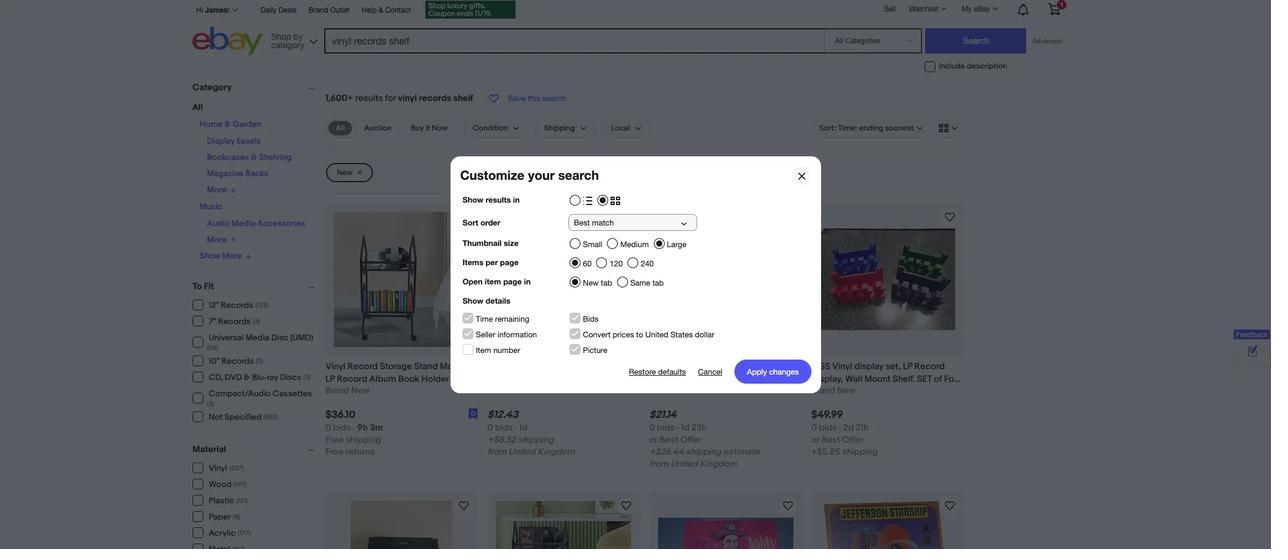 Task type: locate. For each thing, give the bounding box(es) containing it.
records
[[221, 300, 254, 311], [218, 317, 251, 327], [222, 356, 254, 367]]

tab down 120
[[601, 278, 612, 287]]

1 horizontal spatial tab
[[653, 278, 664, 287]]

240
[[641, 259, 654, 268]]

2 vertical spatial (3)
[[207, 400, 214, 408]]

1 vertical spatial from
[[650, 459, 669, 470]]

best up the +$5.85
[[822, 435, 841, 446]]

changes
[[769, 367, 799, 376]]

(2)
[[256, 358, 263, 365]]

or up +$26.44 on the bottom of page
[[650, 435, 658, 446]]

1 horizontal spatial lp
[[650, 387, 659, 398]]

new down 60
[[583, 278, 599, 287]]

music
[[200, 201, 223, 212]]

fairport convention meet on the ledge the collection vinyl lp (released 2019) heading
[[650, 361, 801, 398]]

material button
[[193, 444, 320, 455]]

1 vertical spatial all
[[336, 123, 345, 133]]

$49.99
[[812, 410, 844, 422]]

0 for $49.99
[[812, 423, 817, 434]]

item
[[476, 346, 491, 355]]

number
[[493, 346, 520, 355]]

0 vertical spatial (3)
[[253, 318, 260, 326]]

2 best from the left
[[822, 435, 841, 446]]

remaining
[[495, 315, 529, 324]]

include description
[[940, 62, 1008, 71]]

vefunk vinyl record shelves image
[[351, 501, 453, 550]]

bids down $49.99
[[820, 423, 837, 434]]

new down all 'text field'
[[337, 168, 353, 178]]

2 vertical spatial united
[[671, 459, 698, 470]]

1 horizontal spatial united
[[645, 330, 668, 339]]

3 0 from the left
[[650, 423, 655, 434]]

0 up +$8.52 at the bottom
[[488, 423, 493, 434]]

2 vertical spatial more
[[222, 251, 242, 261]]

0 vertical spatial search
[[543, 94, 566, 103]]

0 vertical spatial kingdom
[[538, 447, 575, 458]]

record up "rack"
[[337, 374, 368, 385]]

0 vertical spatial display
[[207, 136, 235, 146]]

bids down $36.10
[[333, 423, 351, 434]]

offer down 23h on the bottom of the page
[[681, 435, 702, 446]]

returns
[[346, 447, 375, 458]]

(3) for compact/audio cassettes
[[207, 400, 214, 408]]

lp up $36.10
[[326, 374, 335, 385]]

brand for $12.43
[[488, 385, 512, 397]]

0 vertical spatial page
[[500, 257, 519, 267]]

$12.43 0 bids · 1d +$8.52 shipping from united kingdom
[[488, 410, 575, 458]]

0 bids · 9h 3m free shipping free returns
[[326, 423, 383, 458]]

display easels bookcases & shelving magazine racks
[[207, 136, 292, 179]]

1 vertical spatial lp
[[326, 374, 335, 385]]

record
[[348, 361, 378, 373], [915, 361, 945, 373], [337, 374, 368, 385]]

or for $21.14
[[650, 435, 658, 446]]

1 vertical spatial more button
[[207, 234, 237, 245]]

vinyl inside vinyl record storage stand mobile lp record album book holder shelf display rack
[[326, 361, 346, 373]]

1 vertical spatial show
[[200, 251, 220, 261]]

page right item
[[503, 277, 522, 286]]

more button up show more
[[207, 234, 237, 245]]

bids up +$8.52 at the bottom
[[495, 423, 513, 434]]

0 horizontal spatial display
[[207, 136, 235, 146]]

my ebay
[[963, 5, 991, 13]]

vinyl for vinyl record storage stand mobile lp record album book holder shelf display rack
[[326, 361, 346, 373]]

acrylic (177)
[[209, 528, 251, 539]]

texas. legendary stardust cowboy paralyzed! original 60's sealed ledge 001 rock image
[[658, 518, 794, 550]]

3 bids from the left
[[657, 423, 675, 434]]

search inside dialog
[[558, 168, 599, 183]]

best
[[660, 435, 679, 446], [822, 435, 841, 446]]

record up album
[[348, 361, 378, 373]]

media inside universal media disc (umd) (58)
[[246, 333, 270, 343]]

all down '1,600'
[[336, 123, 345, 133]]

brand for $21.14
[[650, 385, 674, 397]]

states
[[671, 330, 693, 339]]

fairport convention meet on the ledge the collection vinyl lp (released 2019) image
[[658, 212, 794, 347]]

1 the from the left
[[650, 374, 666, 385]]

kingdom inside $21.14 0 bids · 1d 23h or best offer +$26.44 shipping estimate from united kingdom
[[700, 459, 737, 470]]

& right help in the top left of the page
[[379, 6, 384, 14]]

1d inside $21.14 0 bids · 1d 23h or best offer +$26.44 shipping estimate from united kingdom
[[682, 423, 690, 434]]

2 offer from the left
[[843, 435, 864, 446]]

0 inside $12.43 0 bids · 1d +$8.52 shipping from united kingdom
[[488, 423, 493, 434]]

1 vertical spatial results
[[486, 195, 511, 204]]

watch mighty fire - love on the shelf -  northern soul  - 7'' - listen!!! image
[[619, 210, 634, 225]]

for
[[385, 93, 396, 104]]

account navigation
[[193, 0, 1070, 20]]

garden
[[233, 119, 261, 129]]

· inside 0 bids · 9h 3m free shipping free returns
[[353, 423, 355, 434]]

vinyl record storage stand mobile lp record album book holder shelf display rack link
[[326, 361, 478, 398]]

(3) inside cd, dvd & blu-ray discs (3)
[[304, 374, 311, 382]]

records for 7" records
[[218, 317, 251, 327]]

0 inside $49.99 0 bids · 2d 21h or best offer +$5.85 shipping
[[812, 423, 817, 434]]

1d for $21.14
[[682, 423, 690, 434]]

banner containing sell
[[193, 0, 1070, 58]]

1 bids from the left
[[333, 423, 351, 434]]

new for $21.14
[[676, 385, 694, 397]]

1 horizontal spatial 1d
[[682, 423, 690, 434]]

show up watch vinyl record storage stand mobile lp record album book holder shelf display rack icon
[[463, 195, 483, 204]]

& inside account navigation
[[379, 6, 384, 14]]

All selected text field
[[336, 123, 345, 134]]

or for $49.99
[[812, 435, 820, 446]]

lp up shelf.
[[904, 361, 913, 373]]

brand left the !!
[[812, 385, 836, 397]]

sell
[[884, 5, 896, 13]]

free left returns
[[326, 447, 344, 458]]

lp inside "fairport convention meet on the ledge the collection vinyl lp (released 2019)"
[[650, 387, 659, 398]]

0 horizontal spatial tab
[[601, 278, 612, 287]]

1 best from the left
[[660, 435, 679, 446]]

all up 'home'
[[193, 102, 203, 113]]

vinyl record storage stand mobile lp record album book holder shelf display rack heading
[[326, 361, 475, 398]]

1 horizontal spatial vinyl
[[326, 361, 346, 373]]

united down +$8.52 at the bottom
[[509, 447, 536, 458]]

best up +$26.44 on the bottom of page
[[660, 435, 679, 446]]

audio
[[207, 218, 230, 228]]

· inside $21.14 0 bids · 1d 23h or best offer +$26.44 shipping estimate from united kingdom
[[677, 423, 680, 434]]

(121)
[[236, 497, 248, 505]]

bids for $21.14
[[657, 423, 675, 434]]

album
[[370, 374, 396, 385]]

in down 'customize your search'
[[513, 195, 520, 204]]

buy it now link
[[404, 121, 455, 135]]

united down +$26.44 on the bottom of page
[[671, 459, 698, 470]]

bids for $12.43
[[495, 423, 513, 434]]

4 0 from the left
[[812, 423, 817, 434]]

media for audio
[[232, 218, 256, 228]]

bids
[[333, 423, 351, 434], [495, 423, 513, 434], [657, 423, 675, 434], [820, 423, 837, 434]]

1 1d from the left
[[519, 423, 528, 434]]

united inside customize your search dialog
[[645, 330, 668, 339]]

universal media disc (umd) (58)
[[207, 333, 314, 352]]

0 horizontal spatial offer
[[681, 435, 702, 446]]

0 vertical spatial records
[[221, 300, 254, 311]]

accessories
[[257, 218, 305, 228]]

2 vertical spatial show
[[463, 296, 483, 305]]

audio media accessories
[[207, 218, 305, 228]]

0 horizontal spatial kingdom
[[538, 447, 575, 458]]

2 vertical spatial lp
[[650, 387, 659, 398]]

2 horizontal spatial lp
[[904, 361, 913, 373]]

2 1d from the left
[[682, 423, 690, 434]]

1 vertical spatial records
[[218, 317, 251, 327]]

open
[[463, 277, 483, 286]]

help
[[362, 6, 377, 14]]

search for customize your search
[[558, 168, 599, 183]]

1 horizontal spatial best
[[822, 435, 841, 446]]

2 horizontal spatial vinyl
[[833, 361, 853, 373]]

tab for new tab
[[601, 278, 612, 287]]

information
[[498, 330, 537, 339]]

bids inside $21.14 0 bids · 1d 23h or best offer +$26.44 shipping estimate from united kingdom
[[657, 423, 675, 434]]

new up the $12.43
[[514, 385, 532, 397]]

in
[[513, 195, 520, 204], [524, 277, 531, 286]]

show for show details
[[463, 296, 483, 305]]

2 · from the left
[[515, 423, 517, 434]]

records up 7" records (3)
[[221, 300, 254, 311]]

bids inside $49.99 0 bids · 2d 21h or best offer +$5.85 shipping
[[820, 423, 837, 434]]

1 vertical spatial media
[[246, 333, 270, 343]]

shipping down 21h
[[843, 447, 878, 458]]

or inside $49.99 0 bids · 2d 21h or best offer +$5.85 shipping
[[812, 435, 820, 446]]

page right per
[[500, 257, 519, 267]]

or up the +$5.85
[[812, 435, 820, 446]]

brand outlet
[[309, 6, 350, 14]]

· left the 2d
[[839, 423, 842, 434]]

· inside $12.43 0 bids · 1d +$8.52 shipping from united kingdom
[[515, 423, 517, 434]]

(3) down (122)
[[253, 318, 260, 326]]

show up the fit
[[200, 251, 220, 261]]

kiss vinyl display set, lp record display, wall mount shelf. set of four wow !! image
[[820, 229, 956, 331]]

· for $49.99
[[839, 423, 842, 434]]

more button down magazine
[[207, 185, 237, 195]]

0 horizontal spatial (3)
[[207, 400, 214, 408]]

(637)
[[229, 465, 244, 473]]

watch  2 tier rolling vinyl record stand storage rack record album book holder shelf🔥 image
[[619, 499, 634, 514]]

0 horizontal spatial results
[[355, 93, 383, 104]]

restore defaults
[[629, 367, 686, 376]]

4 brand new from the left
[[812, 385, 856, 397]]

1 horizontal spatial (3)
[[253, 318, 260, 326]]

material
[[193, 444, 226, 455]]

0 down $21.14 at the bottom
[[650, 423, 655, 434]]

1 horizontal spatial or
[[812, 435, 820, 446]]

· left 23h on the bottom of the page
[[677, 423, 680, 434]]

from down +$26.44 on the bottom of page
[[650, 459, 669, 470]]

magazine
[[207, 169, 244, 179]]

discs
[[280, 373, 301, 383]]

bids inside $12.43 0 bids · 1d +$8.52 shipping from united kingdom
[[495, 423, 513, 434]]

0 vertical spatial show
[[463, 195, 483, 204]]

60
[[583, 259, 592, 268]]

1 vertical spatial (3)
[[304, 374, 311, 382]]

0 horizontal spatial in
[[513, 195, 520, 204]]

brand new up the $12.43
[[488, 385, 532, 397]]

results right +
[[355, 93, 383, 104]]

lp inside kiss vinyl display set, lp record display, wall mount shelf. set of four wow !!
[[904, 361, 913, 373]]

best inside $49.99 0 bids · 2d 21h or best offer +$5.85 shipping
[[822, 435, 841, 446]]

help & contact
[[362, 6, 411, 14]]

1 vertical spatial united
[[509, 447, 536, 458]]

1 brand new from the left
[[326, 385, 370, 397]]

cd,
[[209, 373, 223, 383]]

0 horizontal spatial 1d
[[519, 423, 528, 434]]

0 vertical spatial results
[[355, 93, 383, 104]]

1 tab from the left
[[601, 278, 612, 287]]

1 vertical spatial free
[[326, 447, 344, 458]]

kiss vinyl display set, lp record display, wall mount shelf. set of four wow !!
[[812, 361, 962, 398]]

brand new for $12.43
[[488, 385, 532, 397]]

in right item
[[524, 277, 531, 286]]

show for show results in
[[463, 195, 483, 204]]

results
[[355, 93, 383, 104], [486, 195, 511, 204]]

time
[[476, 315, 493, 324]]

daily deals
[[261, 6, 297, 14]]

banner
[[193, 0, 1070, 58]]

shipping down 23h on the bottom of the page
[[686, 447, 722, 458]]

None submit
[[926, 28, 1027, 54]]

0 horizontal spatial lp
[[326, 374, 335, 385]]

· left 9h
[[353, 423, 355, 434]]

2 horizontal spatial (3)
[[304, 374, 311, 382]]

show down open
[[463, 296, 483, 305]]

· for $12.43
[[515, 423, 517, 434]]

0 horizontal spatial all
[[193, 102, 203, 113]]

brand new for $36.10
[[326, 385, 370, 397]]

+
[[348, 93, 353, 104]]

display up $36.10
[[326, 387, 356, 398]]

mighty fire - love on the shelf -  northern soul  - 7'' - listen!!! image
[[496, 213, 632, 346]]

4 bids from the left
[[820, 423, 837, 434]]

search right this
[[543, 94, 566, 103]]

media right audio
[[232, 218, 256, 228]]

records down 12" records (122)
[[218, 317, 251, 327]]

1 vertical spatial search
[[558, 168, 599, 183]]

home
[[200, 119, 223, 129]]

brand down restore defaults at the bottom
[[650, 385, 674, 397]]

from inside $21.14 0 bids · 1d 23h or best offer +$26.44 shipping estimate from united kingdom
[[650, 459, 669, 470]]

2 or from the left
[[812, 435, 820, 446]]

1 · from the left
[[353, 423, 355, 434]]

shelf
[[451, 374, 472, 385]]

show for show more
[[200, 251, 220, 261]]

brand new down defaults
[[650, 385, 694, 397]]

1d for $12.43
[[519, 423, 528, 434]]

0 vertical spatial united
[[645, 330, 668, 339]]

1 horizontal spatial all
[[336, 123, 345, 133]]

1 horizontal spatial offer
[[843, 435, 864, 446]]

1 horizontal spatial kingdom
[[700, 459, 737, 470]]

· inside $49.99 0 bids · 2d 21h or best offer +$5.85 shipping
[[839, 423, 842, 434]]

vinyl for vinyl (637)
[[209, 463, 227, 474]]

records up dvd
[[222, 356, 254, 367]]

media left the disc
[[246, 333, 270, 343]]

2 brand new from the left
[[488, 385, 532, 397]]

new tab
[[583, 278, 612, 287]]

1 or from the left
[[650, 435, 658, 446]]

(released
[[661, 387, 702, 398]]

advanced
[[1033, 37, 1063, 45]]

2 vertical spatial records
[[222, 356, 254, 367]]

search right your
[[558, 168, 599, 183]]

shipping down 9h
[[346, 435, 381, 446]]

1 horizontal spatial from
[[650, 459, 669, 470]]

watch texas. legendary stardust cowboy paralyzed! original 60's sealed ledge 001 rock image
[[781, 499, 796, 514]]

& right 'home'
[[225, 119, 231, 129]]

best inside $21.14 0 bids · 1d 23h or best offer +$26.44 shipping estimate from united kingdom
[[660, 435, 679, 446]]

same tab
[[630, 278, 664, 287]]

search inside 'button'
[[543, 94, 566, 103]]

it
[[426, 123, 430, 133]]

4 · from the left
[[839, 423, 842, 434]]

0 down $49.99
[[812, 423, 817, 434]]

new right wow
[[838, 385, 856, 397]]

0 vertical spatial all
[[193, 102, 203, 113]]

& up racks
[[251, 152, 257, 163]]

1 horizontal spatial results
[[486, 195, 511, 204]]

plastic
[[209, 496, 234, 506]]

1d inside $12.43 0 bids · 1d +$8.52 shipping from united kingdom
[[519, 423, 528, 434]]

0 horizontal spatial or
[[650, 435, 658, 446]]

0 horizontal spatial the
[[650, 374, 666, 385]]

bids down $21.14 at the bottom
[[657, 423, 675, 434]]

7"
[[209, 317, 216, 327]]

1 0 from the left
[[326, 423, 331, 434]]

watch kiss vinyl display set, lp record display, wall mount shelf. set of four wow !! image
[[943, 210, 958, 225]]

search
[[543, 94, 566, 103], [558, 168, 599, 183]]

ledge
[[668, 374, 696, 385]]

0 vertical spatial more button
[[207, 185, 237, 195]]

vinyl right discs
[[326, 361, 346, 373]]

small
[[583, 240, 602, 249]]

3 brand new from the left
[[650, 385, 694, 397]]

1 horizontal spatial display
[[326, 387, 356, 398]]

1 offer from the left
[[681, 435, 702, 446]]

large
[[667, 240, 687, 249]]

vinyl up "wall"
[[833, 361, 853, 373]]

of
[[935, 374, 943, 385]]

vinyl up wood
[[209, 463, 227, 474]]

details
[[486, 296, 510, 305]]

offer inside $49.99 0 bids · 2d 21h or best offer +$5.85 shipping
[[843, 435, 864, 446]]

brand up $36.10
[[326, 385, 349, 397]]

the down the fairport
[[650, 374, 666, 385]]

1 more button from the top
[[207, 185, 237, 195]]

21h
[[856, 423, 869, 434]]

brand new for $21.14
[[650, 385, 694, 397]]

best for $49.99
[[822, 435, 841, 446]]

0 inside $21.14 0 bids · 1d 23h or best offer +$26.44 shipping estimate from united kingdom
[[650, 423, 655, 434]]

tab for same tab
[[653, 278, 664, 287]]

0 vertical spatial media
[[232, 218, 256, 228]]

more button
[[207, 185, 237, 195], [207, 234, 237, 245]]

3 · from the left
[[677, 423, 680, 434]]

offer inside $21.14 0 bids · 1d 23h or best offer +$26.44 shipping estimate from united kingdom
[[681, 435, 702, 446]]

holder
[[422, 374, 449, 385]]

1 vertical spatial kingdom
[[700, 459, 737, 470]]

(3) inside 7" records (3)
[[253, 318, 260, 326]]

0 horizontal spatial vinyl
[[209, 463, 227, 474]]

(umd)
[[290, 333, 314, 343]]

not
[[209, 412, 223, 423]]

0 down $36.10
[[326, 423, 331, 434]]

0 horizontal spatial from
[[488, 447, 507, 458]]

brand inside account navigation
[[309, 6, 328, 14]]

2 tab from the left
[[653, 278, 664, 287]]

new up $36.10
[[351, 385, 370, 397]]

0 vertical spatial from
[[488, 447, 507, 458]]

record up set
[[915, 361, 945, 373]]

2 0 from the left
[[488, 423, 493, 434]]

brand up the $12.43
[[488, 385, 512, 397]]

customize your search dialog
[[0, 0, 1272, 550]]

on
[[778, 361, 791, 373]]

(3) right discs
[[304, 374, 311, 382]]

category button
[[193, 82, 320, 93]]

results up the order
[[486, 195, 511, 204]]

records
[[419, 93, 452, 104]]

0 horizontal spatial best
[[660, 435, 679, 446]]

watch vinyl record storage stand mobile lp record album book holder shelf display rack image
[[457, 210, 471, 225]]

brand left outlet
[[309, 6, 328, 14]]

0 horizontal spatial united
[[509, 447, 536, 458]]

free down $36.10
[[326, 435, 344, 446]]

0 vertical spatial in
[[513, 195, 520, 204]]

brand new up $49.99
[[812, 385, 856, 397]]

2 horizontal spatial united
[[671, 459, 698, 470]]

tab right same
[[653, 278, 664, 287]]

(3) inside compact/audio cassettes (3)
[[207, 400, 214, 408]]

or inside $21.14 0 bids · 1d 23h or best offer +$26.44 shipping estimate from united kingdom
[[650, 435, 658, 446]]

page
[[500, 257, 519, 267], [503, 277, 522, 286]]

lp down restore defaults at the bottom
[[650, 387, 659, 398]]

brand new up $36.10
[[326, 385, 370, 397]]

auction
[[364, 123, 392, 133]]

the up 2019)
[[698, 374, 714, 385]]

vinyl record storage stand mobile lp record album book holder shelf display rack image
[[334, 212, 470, 347]]

new down defaults
[[676, 385, 694, 397]]

(3) up not on the bottom of page
[[207, 400, 214, 408]]

0 vertical spatial free
[[326, 435, 344, 446]]

free
[[326, 435, 344, 446], [326, 447, 344, 458]]

shipping right +$8.52 at the bottom
[[518, 435, 554, 446]]

1 vertical spatial more
[[207, 235, 227, 245]]

ray
[[267, 373, 278, 383]]

from down +$8.52 at the bottom
[[488, 447, 507, 458]]

1 vertical spatial in
[[524, 277, 531, 286]]

show inside button
[[200, 251, 220, 261]]

shipping inside $12.43 0 bids · 1d +$8.52 shipping from united kingdom
[[518, 435, 554, 446]]

display up bookcases
[[207, 136, 235, 146]]

united inside $12.43 0 bids · 1d +$8.52 shipping from united kingdom
[[509, 447, 536, 458]]

bookcases
[[207, 152, 249, 163]]

0 vertical spatial lp
[[904, 361, 913, 373]]

united right to
[[645, 330, 668, 339]]

1 vertical spatial page
[[503, 277, 522, 286]]

· down the $12.43
[[515, 423, 517, 434]]

offer down the 2d
[[843, 435, 864, 446]]

2 bids from the left
[[495, 423, 513, 434]]

1 horizontal spatial the
[[698, 374, 714, 385]]

1 vertical spatial display
[[326, 387, 356, 398]]



Task type: vqa. For each thing, say whether or not it's contained in the screenshot.
this at the left of the page
yes



Task type: describe. For each thing, give the bounding box(es) containing it.
0 inside 0 bids · 9h 3m free shipping free returns
[[326, 423, 331, 434]]

brand for $36.10
[[326, 385, 349, 397]]

1,600 + results for vinyl records shelf
[[326, 93, 474, 104]]

watchlist
[[909, 5, 939, 13]]

wood (197)
[[209, 480, 246, 490]]

shipping inside $21.14 0 bids · 1d 23h or best offer +$26.44 shipping estimate from united kingdom
[[686, 447, 722, 458]]

show more
[[200, 251, 242, 261]]

compact/audio
[[209, 389, 271, 399]]

vinyl record storage stand mobile lp record album book holder shelf display rack
[[326, 361, 472, 398]]

my
[[963, 5, 972, 13]]

bids for $49.99
[[820, 423, 837, 434]]

apply changes button
[[735, 360, 812, 384]]

none submit inside banner
[[926, 28, 1027, 54]]

record inside kiss vinyl display set, lp record display, wall mount shelf. set of four wow !!
[[915, 361, 945, 373]]

auction link
[[357, 121, 399, 135]]

· for $21.14
[[677, 423, 680, 434]]

watch lp vinyl favorite record wall mounted display shelf decor (1 pack, black satin) image
[[943, 499, 958, 514]]

blu-
[[252, 373, 267, 383]]

3m
[[370, 423, 383, 434]]

10" records (2)
[[209, 356, 263, 367]]

mount
[[865, 374, 891, 385]]

!!
[[837, 387, 843, 398]]

storage
[[380, 361, 412, 373]]

wall
[[846, 374, 863, 385]]

get the coupon image
[[426, 1, 516, 19]]

brand for $49.99
[[812, 385, 836, 397]]

offer for $21.14
[[681, 435, 702, 446]]

universal
[[209, 333, 244, 343]]

bookcases & shelving link
[[207, 152, 292, 163]]

bids
[[583, 315, 599, 324]]

(197)
[[234, 481, 246, 489]]

0 for $12.43
[[488, 423, 493, 434]]

wood
[[209, 480, 232, 490]]

new for $36.10
[[351, 385, 370, 397]]

+$26.44
[[650, 447, 684, 458]]

shipping inside $49.99 0 bids · 2d 21h or best offer +$5.85 shipping
[[843, 447, 878, 458]]

1,600
[[326, 93, 348, 104]]

your
[[528, 168, 555, 183]]

display inside display easels bookcases & shelving magazine racks
[[207, 136, 235, 146]]

item
[[485, 277, 501, 286]]

vinyl
[[398, 93, 417, 104]]

$12.43
[[488, 410, 519, 422]]

sell link
[[879, 5, 902, 13]]

1 free from the top
[[326, 435, 344, 446]]

fit
[[204, 281, 214, 292]]

& left blu-
[[244, 373, 250, 383]]

records for 12" records
[[221, 300, 254, 311]]

(122)
[[256, 302, 268, 309]]

lp vinyl favorite record wall mounted display shelf decor (1 pack, black satin) image
[[820, 501, 956, 550]]

page for item
[[503, 277, 522, 286]]

1 horizontal spatial in
[[524, 277, 531, 286]]

advanced link
[[1027, 29, 1069, 53]]

$49.99 0 bids · 2d 21h or best offer +$5.85 shipping
[[812, 410, 878, 458]]

& inside display easels bookcases & shelving magazine racks
[[251, 152, 257, 163]]

restore defaults button
[[629, 360, 686, 384]]

results inside customize your search dialog
[[486, 195, 511, 204]]

best for $21.14
[[660, 435, 679, 446]]

daily deals link
[[261, 4, 297, 17]]

sort order
[[463, 218, 500, 227]]

page for per
[[500, 257, 519, 267]]

per
[[486, 257, 498, 267]]

new for $49.99
[[838, 385, 856, 397]]

more inside the 'show more' button
[[222, 251, 242, 261]]

paper (8)
[[209, 512, 240, 522]]

united inside $21.14 0 bids · 1d 23h or best offer +$26.44 shipping estimate from united kingdom
[[671, 459, 698, 470]]

new inside "link"
[[337, 168, 353, 178]]

category
[[193, 82, 232, 93]]

collection
[[716, 374, 771, 385]]

(58)
[[207, 344, 218, 352]]

new inside customize your search dialog
[[583, 278, 599, 287]]

search for save this search
[[543, 94, 566, 103]]

+$8.52
[[488, 435, 516, 446]]

(3) for 7" records
[[253, 318, 260, 326]]

shipping inside 0 bids · 9h 3m free shipping free returns
[[346, 435, 381, 446]]

magazine racks link
[[207, 169, 269, 179]]

lp inside vinyl record storage stand mobile lp record album book holder shelf display rack
[[326, 374, 335, 385]]

fairport convention meet on the ledge the collection vinyl lp (released 2019) link
[[650, 361, 802, 398]]

2 free from the top
[[326, 447, 344, 458]]

offer for $49.99
[[843, 435, 864, 446]]

convention
[[693, 361, 752, 373]]

help & contact link
[[362, 4, 411, 17]]

dollar
[[695, 330, 715, 339]]

new for $12.43
[[514, 385, 532, 397]]

kingdom inside $12.43 0 bids · 1d +$8.52 shipping from united kingdom
[[538, 447, 575, 458]]

customize your search
[[460, 168, 599, 183]]

2 the from the left
[[698, 374, 714, 385]]

not specified (552)
[[209, 412, 278, 423]]

new link
[[326, 163, 373, 182]]

restore
[[629, 367, 656, 376]]

display inside vinyl record storage stand mobile lp record album book holder shelf display rack
[[326, 387, 356, 398]]

9h
[[357, 423, 368, 434]]

seller information
[[476, 330, 537, 339]]

$21.14 0 bids · 1d 23h or best offer +$26.44 shipping estimate from united kingdom
[[650, 410, 760, 470]]

0 vertical spatial more
[[207, 185, 227, 195]]

specified
[[225, 412, 262, 423]]

watch vefunk vinyl record shelves image
[[457, 499, 471, 514]]

estimate
[[724, 447, 760, 458]]

bids inside 0 bids · 9h 3m free shipping free returns
[[333, 423, 351, 434]]

all link
[[329, 121, 352, 135]]

meet
[[754, 361, 776, 373]]

rack
[[358, 387, 378, 398]]

description
[[967, 62, 1008, 71]]

set,
[[886, 361, 902, 373]]

0 for $21.14
[[650, 423, 655, 434]]

buy it now
[[411, 123, 448, 133]]

$36.10
[[326, 410, 356, 422]]

your shopping cart contains 1 item image
[[1048, 3, 1062, 15]]

acrylic
[[209, 528, 236, 539]]

items per page
[[463, 257, 519, 267]]

to
[[193, 281, 202, 292]]

vinyl inside kiss vinyl display set, lp record display, wall mount shelf. set of four wow !!
[[833, 361, 853, 373]]

brand new for $49.99
[[812, 385, 856, 397]]

120
[[610, 259, 623, 268]]

prices
[[613, 330, 634, 339]]

from inside $12.43 0 bids · 1d +$8.52 shipping from united kingdom
[[488, 447, 507, 458]]

music link
[[200, 201, 223, 212]]

records for 10" records
[[222, 356, 254, 367]]

2 tier rolling vinyl record stand storage rack record album book holder shelf🔥 image
[[496, 501, 632, 550]]

dvd
[[225, 373, 242, 383]]

shelving
[[259, 152, 292, 163]]

customize
[[460, 168, 525, 183]]

defaults
[[658, 367, 686, 376]]

set
[[918, 374, 933, 385]]

brand outlet link
[[309, 4, 350, 17]]

apply
[[747, 367, 767, 376]]

media for universal
[[246, 333, 270, 343]]

2 more button from the top
[[207, 234, 237, 245]]

time remaining
[[476, 315, 529, 324]]

kiss vinyl display set, lp record display, wall mount shelf. set of four wow !! heading
[[812, 361, 962, 398]]

display
[[855, 361, 884, 373]]

watchlist link
[[903, 2, 952, 16]]

10"
[[209, 356, 220, 367]]

thumbnail size
[[463, 238, 519, 248]]



